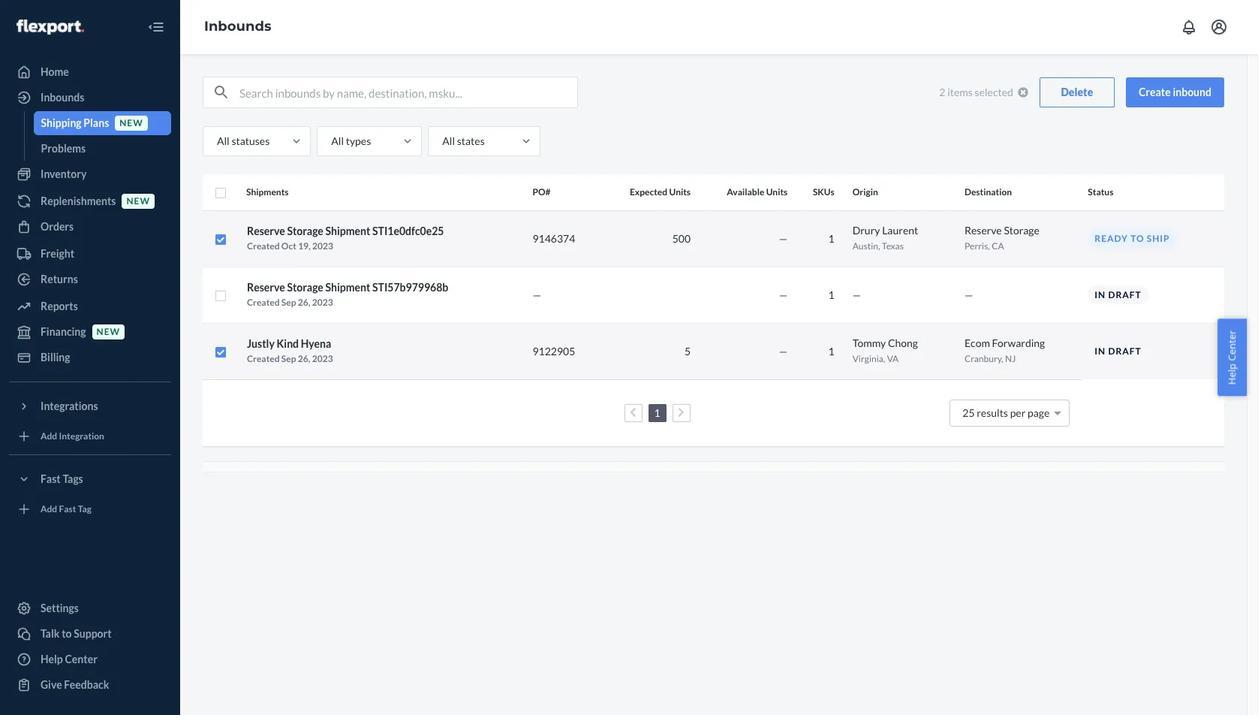 Task type: describe. For each thing, give the bounding box(es) containing it.
freight link
[[9, 242, 171, 266]]

26, inside justly kind hyena created sep 26, 2023
[[298, 353, 311, 364]]

1 for 9122905
[[829, 344, 835, 357]]

talk to support button
[[9, 622, 171, 646]]

create inbound
[[1139, 86, 1212, 98]]

help center button
[[1219, 319, 1248, 396]]

9146374
[[533, 232, 576, 245]]

2 items selected
[[940, 86, 1014, 98]]

0 vertical spatial inbounds
[[204, 18, 272, 35]]

reports link
[[9, 294, 171, 318]]

delete
[[1062, 86, 1094, 98]]

expected
[[630, 186, 668, 198]]

add fast tag
[[41, 504, 92, 515]]

ecom forwarding cranbury, nj
[[965, 337, 1046, 364]]

times circle image
[[1019, 87, 1029, 97]]

perris,
[[965, 240, 991, 252]]

plans
[[84, 116, 109, 129]]

billing
[[41, 351, 70, 364]]

help center link
[[9, 648, 171, 672]]

drury laurent austin, texas
[[853, 224, 919, 252]]

selected
[[975, 86, 1014, 98]]

problems link
[[33, 137, 171, 161]]

Search inbounds by name, destination, msku... text field
[[240, 77, 578, 107]]

laurent
[[883, 224, 919, 237]]

in for 9122905
[[1095, 346, 1107, 357]]

origin
[[853, 186, 879, 198]]

units for expected units
[[670, 186, 691, 198]]

open account menu image
[[1211, 18, 1229, 36]]

25
[[963, 406, 975, 419]]

orders
[[41, 220, 74, 233]]

25 results per page
[[963, 406, 1050, 419]]

states
[[457, 134, 485, 147]]

oct
[[282, 240, 297, 251]]

reserve for reserve storage shipment sti57b979968b
[[247, 281, 285, 293]]

returns link
[[9, 267, 171, 291]]

page
[[1028, 406, 1050, 419]]

fast inside fast tags dropdown button
[[41, 472, 61, 485]]

new for replenishments
[[127, 196, 150, 207]]

all for all types
[[331, 134, 344, 147]]

ecom
[[965, 337, 991, 349]]

shipments
[[246, 186, 289, 198]]

0 horizontal spatial help
[[41, 653, 63, 666]]

replenishments
[[41, 195, 116, 207]]

1 for —
[[829, 288, 835, 301]]

nj
[[1006, 353, 1017, 364]]

add integration link
[[9, 424, 171, 448]]

inventory
[[41, 168, 87, 180]]

open notifications image
[[1181, 18, 1199, 36]]

reports
[[41, 300, 78, 312]]

all statuses
[[217, 134, 270, 147]]

austin,
[[853, 240, 881, 252]]

1 for 9146374
[[829, 232, 835, 245]]

25 results per page option
[[963, 406, 1050, 419]]

billing link
[[9, 346, 171, 370]]

inventory link
[[9, 162, 171, 186]]

sti1e0dfc0e25
[[373, 224, 444, 237]]

draft for —
[[1109, 289, 1142, 300]]

va
[[888, 353, 899, 364]]

tommy
[[853, 337, 887, 349]]

2
[[940, 86, 946, 98]]

drury
[[853, 224, 881, 237]]

square image
[[215, 290, 227, 302]]

shipment for sti57b979968b
[[326, 281, 371, 293]]

items
[[948, 86, 973, 98]]

shipping
[[41, 116, 82, 129]]

sti57b979968b
[[373, 281, 449, 293]]

feedback
[[64, 678, 109, 691]]

2023 for sti1e0dfc0e25
[[313, 240, 333, 251]]

problems
[[41, 142, 86, 155]]

check square image
[[215, 346, 227, 358]]

give feedback button
[[9, 673, 171, 697]]

tag
[[78, 504, 92, 515]]

give feedback
[[41, 678, 109, 691]]

9122905
[[533, 344, 576, 357]]

add for add integration
[[41, 431, 57, 442]]

tags
[[63, 472, 83, 485]]

help inside button
[[1226, 364, 1240, 385]]

settings link
[[9, 596, 171, 620]]

home link
[[9, 60, 171, 84]]

5
[[685, 344, 691, 357]]

statuses
[[232, 134, 270, 147]]

all for all states
[[443, 134, 455, 147]]

storage for reserve storage shipment sti1e0dfc0e25
[[287, 224, 324, 237]]

support
[[74, 627, 112, 640]]

add for add fast tag
[[41, 504, 57, 515]]



Task type: locate. For each thing, give the bounding box(es) containing it.
1 horizontal spatial to
[[1131, 233, 1145, 244]]

1 sep from the top
[[282, 296, 296, 308]]

2 created from the top
[[247, 296, 280, 308]]

per
[[1011, 406, 1026, 419]]

0 vertical spatial help
[[1226, 364, 1240, 385]]

fast tags button
[[9, 467, 171, 491]]

all left states
[[443, 134, 455, 147]]

forwarding
[[993, 337, 1046, 349]]

orders link
[[9, 215, 171, 239]]

storage for reserve storage shipment sti57b979968b
[[287, 281, 324, 293]]

1 vertical spatial center
[[65, 653, 98, 666]]

all left types
[[331, 134, 344, 147]]

close navigation image
[[147, 18, 165, 36]]

chevron left image
[[630, 407, 637, 418]]

all
[[217, 134, 230, 147], [331, 134, 344, 147], [443, 134, 455, 147]]

inbound
[[1174, 86, 1212, 98]]

2023
[[313, 240, 333, 251], [312, 296, 333, 308], [312, 353, 333, 364]]

0 vertical spatial 26,
[[298, 296, 311, 308]]

fast left tags
[[41, 472, 61, 485]]

reserve storage shipment sti57b979968b created sep 26, 2023
[[247, 281, 449, 308]]

all states
[[443, 134, 485, 147]]

1 vertical spatial draft
[[1109, 346, 1142, 357]]

to left ship
[[1131, 233, 1145, 244]]

cranbury,
[[965, 353, 1004, 364]]

2 all from the left
[[331, 134, 344, 147]]

storage
[[1005, 224, 1040, 237], [287, 224, 324, 237], [287, 281, 324, 293]]

0 vertical spatial created
[[247, 240, 280, 251]]

created left oct in the left top of the page
[[247, 240, 280, 251]]

1 all from the left
[[217, 134, 230, 147]]

19,
[[298, 240, 311, 251]]

0 vertical spatial draft
[[1109, 289, 1142, 300]]

2 draft from the top
[[1109, 346, 1142, 357]]

1 horizontal spatial all
[[331, 134, 344, 147]]

types
[[346, 134, 371, 147]]

storage for reserve storage
[[1005, 224, 1040, 237]]

0 vertical spatial sep
[[282, 296, 296, 308]]

1 vertical spatial 2023
[[312, 296, 333, 308]]

center inside button
[[1226, 330, 1240, 361]]

units right available
[[767, 186, 788, 198]]

0 horizontal spatial all
[[217, 134, 230, 147]]

to for ready
[[1131, 233, 1145, 244]]

available units
[[727, 186, 788, 198]]

2023 right 19, at the left of page
[[313, 240, 333, 251]]

settings
[[41, 602, 79, 614]]

chevron right image
[[679, 407, 685, 418]]

0 horizontal spatial center
[[65, 653, 98, 666]]

1 vertical spatial new
[[127, 196, 150, 207]]

to right talk
[[62, 627, 72, 640]]

created for reserve storage shipment sti1e0dfc0e25
[[247, 240, 280, 251]]

1 in from the top
[[1095, 289, 1107, 300]]

created
[[247, 240, 280, 251], [247, 296, 280, 308], [247, 353, 280, 364]]

0 horizontal spatial inbounds
[[41, 91, 84, 104]]

0 vertical spatial shipment
[[326, 224, 371, 237]]

center
[[1226, 330, 1240, 361], [65, 653, 98, 666]]

integration
[[59, 431, 104, 442]]

2 shipment from the top
[[326, 281, 371, 293]]

reserve for reserve storage
[[965, 224, 1003, 237]]

shipment left sti1e0dfc0e25
[[326, 224, 371, 237]]

0 vertical spatial center
[[1226, 330, 1240, 361]]

created inside reserve storage shipment sti57b979968b created sep 26, 2023
[[247, 296, 280, 308]]

available
[[727, 186, 765, 198]]

2023 up the hyena
[[312, 296, 333, 308]]

0 horizontal spatial help center
[[41, 653, 98, 666]]

0 horizontal spatial to
[[62, 627, 72, 640]]

virginia,
[[853, 353, 886, 364]]

0 vertical spatial in draft
[[1095, 289, 1142, 300]]

1 horizontal spatial inbounds
[[204, 18, 272, 35]]

shipment
[[326, 224, 371, 237], [326, 281, 371, 293]]

1 vertical spatial sep
[[282, 353, 296, 364]]

add down fast tags
[[41, 504, 57, 515]]

new right plans
[[120, 118, 143, 129]]

reserve storage perris, ca
[[965, 224, 1040, 252]]

26,
[[298, 296, 311, 308], [298, 353, 311, 364]]

2 vertical spatial created
[[247, 353, 280, 364]]

create
[[1139, 86, 1172, 98]]

1 horizontal spatial units
[[767, 186, 788, 198]]

new for shipping plans
[[120, 118, 143, 129]]

add integration
[[41, 431, 104, 442]]

square image
[[215, 187, 227, 199]]

flexport logo image
[[17, 19, 84, 34]]

2023 down the hyena
[[312, 353, 333, 364]]

2023 inside reserve storage shipment sti1e0dfc0e25 created oct 19, 2023
[[313, 240, 333, 251]]

created inside justly kind hyena created sep 26, 2023
[[247, 353, 280, 364]]

help center inside button
[[1226, 330, 1240, 385]]

0 vertical spatial 2023
[[313, 240, 333, 251]]

1 vertical spatial created
[[247, 296, 280, 308]]

add
[[41, 431, 57, 442], [41, 504, 57, 515]]

1 horizontal spatial help
[[1226, 364, 1240, 385]]

destination
[[965, 186, 1013, 198]]

storage up 19, at the left of page
[[287, 224, 324, 237]]

add fast tag link
[[9, 497, 171, 521]]

chong
[[889, 337, 919, 349]]

po#
[[533, 186, 551, 198]]

1 26, from the top
[[298, 296, 311, 308]]

all left 'statuses' at top left
[[217, 134, 230, 147]]

2 vertical spatial 2023
[[312, 353, 333, 364]]

1 vertical spatial inbounds
[[41, 91, 84, 104]]

2023 for sti57b979968b
[[312, 296, 333, 308]]

created inside reserve storage shipment sti1e0dfc0e25 created oct 19, 2023
[[247, 240, 280, 251]]

0 vertical spatial fast
[[41, 472, 61, 485]]

delete button
[[1040, 77, 1115, 107]]

storage down 19, at the left of page
[[287, 281, 324, 293]]

in for —
[[1095, 289, 1107, 300]]

1 vertical spatial in draft
[[1095, 346, 1142, 357]]

fast left tag
[[59, 504, 76, 515]]

to inside talk to support button
[[62, 627, 72, 640]]

2 vertical spatial new
[[97, 326, 120, 338]]

shipment inside reserve storage shipment sti1e0dfc0e25 created oct 19, 2023
[[326, 224, 371, 237]]

storage up ca
[[1005, 224, 1040, 237]]

units for available units
[[767, 186, 788, 198]]

ready
[[1095, 233, 1129, 244]]

check square image
[[215, 234, 227, 246]]

1 vertical spatial 26,
[[298, 353, 311, 364]]

give
[[41, 678, 62, 691]]

0 vertical spatial in
[[1095, 289, 1107, 300]]

reserve up perris,
[[965, 224, 1003, 237]]

reserve inside reserve storage shipment sti57b979968b created sep 26, 2023
[[247, 281, 285, 293]]

1 vertical spatial inbounds link
[[9, 86, 171, 110]]

ca
[[992, 240, 1005, 252]]

integrations button
[[9, 394, 171, 418]]

26, inside reserve storage shipment sti57b979968b created sep 26, 2023
[[298, 296, 311, 308]]

—
[[780, 232, 788, 245], [533, 288, 542, 301], [780, 288, 788, 301], [853, 288, 862, 301], [965, 288, 974, 301], [780, 344, 788, 357]]

hyena
[[301, 337, 332, 350]]

talk
[[41, 627, 60, 640]]

shipment down reserve storage shipment sti1e0dfc0e25 created oct 19, 2023
[[326, 281, 371, 293]]

sep down the kind
[[282, 353, 296, 364]]

2 26, from the top
[[298, 353, 311, 364]]

1 horizontal spatial inbounds link
[[204, 18, 272, 35]]

reserve up oct in the left top of the page
[[247, 224, 285, 237]]

in draft for —
[[1095, 289, 1142, 300]]

1 link
[[652, 406, 664, 419]]

1 draft from the top
[[1109, 289, 1142, 300]]

returns
[[41, 273, 78, 285]]

created for reserve storage shipment sti57b979968b
[[247, 296, 280, 308]]

new
[[120, 118, 143, 129], [127, 196, 150, 207], [97, 326, 120, 338]]

ship
[[1148, 233, 1171, 244]]

storage inside the reserve storage perris, ca
[[1005, 224, 1040, 237]]

fast inside add fast tag link
[[59, 504, 76, 515]]

all for all statuses
[[217, 134, 230, 147]]

draft
[[1109, 289, 1142, 300], [1109, 346, 1142, 357]]

shipment inside reserve storage shipment sti57b979968b created sep 26, 2023
[[326, 281, 371, 293]]

0 vertical spatial help center
[[1226, 330, 1240, 385]]

storage inside reserve storage shipment sti1e0dfc0e25 created oct 19, 2023
[[287, 224, 324, 237]]

sep
[[282, 296, 296, 308], [282, 353, 296, 364]]

help
[[1226, 364, 1240, 385], [41, 653, 63, 666]]

results
[[977, 406, 1009, 419]]

1 horizontal spatial center
[[1226, 330, 1240, 361]]

26, down the hyena
[[298, 353, 311, 364]]

reserve inside the reserve storage perris, ca
[[965, 224, 1003, 237]]

talk to support
[[41, 627, 112, 640]]

expected units
[[630, 186, 691, 198]]

2023 inside reserve storage shipment sti57b979968b created sep 26, 2023
[[312, 296, 333, 308]]

2023 inside justly kind hyena created sep 26, 2023
[[312, 353, 333, 364]]

create inbound button
[[1127, 77, 1225, 107]]

3 created from the top
[[247, 353, 280, 364]]

kind
[[277, 337, 299, 350]]

integrations
[[41, 400, 98, 412]]

2 units from the left
[[767, 186, 788, 198]]

created up justly
[[247, 296, 280, 308]]

1 add from the top
[[41, 431, 57, 442]]

0 horizontal spatial inbounds link
[[9, 86, 171, 110]]

status
[[1089, 186, 1114, 198]]

1 vertical spatial help
[[41, 653, 63, 666]]

storage inside reserve storage shipment sti57b979968b created sep 26, 2023
[[287, 281, 324, 293]]

fast
[[41, 472, 61, 485], [59, 504, 76, 515]]

3 all from the left
[[443, 134, 455, 147]]

26, up the hyena
[[298, 296, 311, 308]]

justly
[[247, 337, 275, 350]]

reserve storage shipment sti1e0dfc0e25 created oct 19, 2023
[[247, 224, 444, 251]]

0 vertical spatial add
[[41, 431, 57, 442]]

add inside add fast tag link
[[41, 504, 57, 515]]

to for talk
[[62, 627, 72, 640]]

shipment for sti1e0dfc0e25
[[326, 224, 371, 237]]

draft for 9122905
[[1109, 346, 1142, 357]]

reserve
[[965, 224, 1003, 237], [247, 224, 285, 237], [247, 281, 285, 293]]

0 horizontal spatial units
[[670, 186, 691, 198]]

in draft
[[1095, 289, 1142, 300], [1095, 346, 1142, 357]]

sep up the kind
[[282, 296, 296, 308]]

1 units from the left
[[670, 186, 691, 198]]

sep inside reserve storage shipment sti57b979968b created sep 26, 2023
[[282, 296, 296, 308]]

1 vertical spatial add
[[41, 504, 57, 515]]

1 vertical spatial help center
[[41, 653, 98, 666]]

2 in from the top
[[1095, 346, 1107, 357]]

ready to ship
[[1095, 233, 1171, 244]]

reserve for reserve storage shipment sti1e0dfc0e25
[[247, 224, 285, 237]]

skus
[[813, 186, 835, 198]]

fast tags
[[41, 472, 83, 485]]

1 shipment from the top
[[326, 224, 371, 237]]

in draft for 9122905
[[1095, 346, 1142, 357]]

units right expected
[[670, 186, 691, 198]]

new down reports link
[[97, 326, 120, 338]]

new for financing
[[97, 326, 120, 338]]

1 vertical spatial shipment
[[326, 281, 371, 293]]

1 vertical spatial in
[[1095, 346, 1107, 357]]

texas
[[882, 240, 904, 252]]

freight
[[41, 247, 74, 260]]

500
[[673, 232, 691, 245]]

1 horizontal spatial help center
[[1226, 330, 1240, 385]]

home
[[41, 65, 69, 78]]

1 created from the top
[[247, 240, 280, 251]]

created down justly
[[247, 353, 280, 364]]

0 vertical spatial new
[[120, 118, 143, 129]]

new up orders link
[[127, 196, 150, 207]]

1 vertical spatial fast
[[59, 504, 76, 515]]

reserve right square icon
[[247, 281, 285, 293]]

add left integration
[[41, 431, 57, 442]]

2 sep from the top
[[282, 353, 296, 364]]

in
[[1095, 289, 1107, 300], [1095, 346, 1107, 357]]

shipping plans
[[41, 116, 109, 129]]

1 vertical spatial to
[[62, 627, 72, 640]]

2 horizontal spatial all
[[443, 134, 455, 147]]

justly kind hyena created sep 26, 2023
[[247, 337, 333, 364]]

1 in draft from the top
[[1095, 289, 1142, 300]]

all types
[[331, 134, 371, 147]]

financing
[[41, 325, 86, 338]]

tommy chong virginia, va
[[853, 337, 919, 364]]

sep inside justly kind hyena created sep 26, 2023
[[282, 353, 296, 364]]

reserve inside reserve storage shipment sti1e0dfc0e25 created oct 19, 2023
[[247, 224, 285, 237]]

2 add from the top
[[41, 504, 57, 515]]

add inside add integration link
[[41, 431, 57, 442]]

0 vertical spatial inbounds link
[[204, 18, 272, 35]]

0 vertical spatial to
[[1131, 233, 1145, 244]]

2 in draft from the top
[[1095, 346, 1142, 357]]



Task type: vqa. For each thing, say whether or not it's contained in the screenshot.


